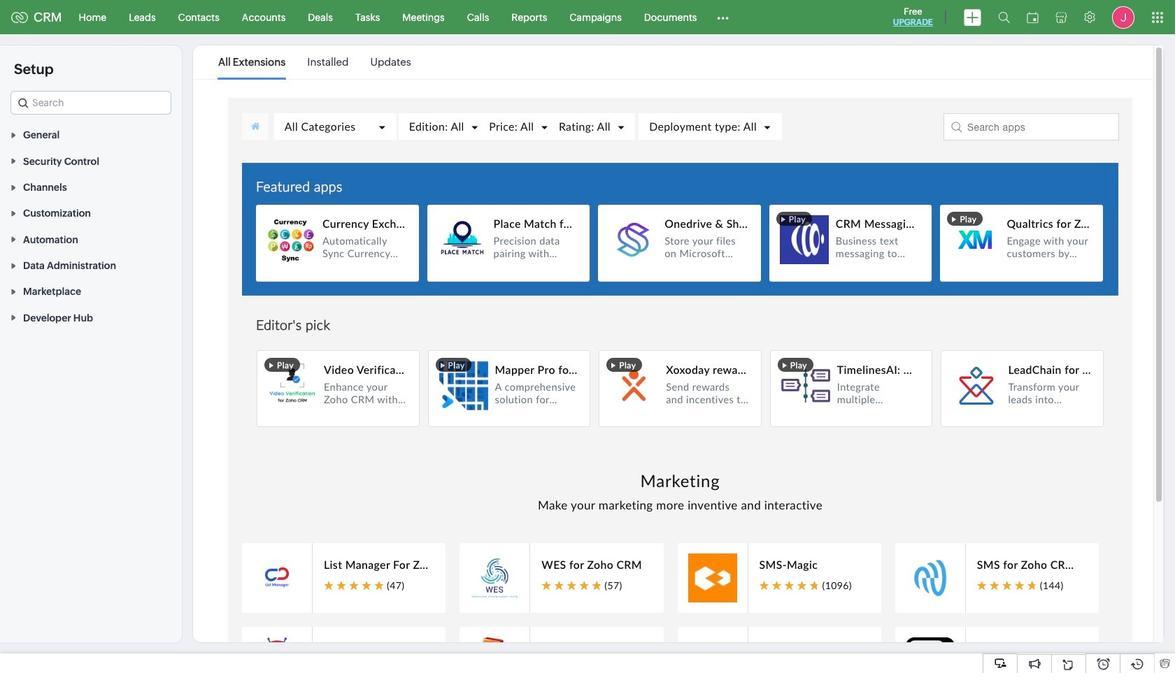 Task type: describe. For each thing, give the bounding box(es) containing it.
profile image
[[1113, 6, 1135, 28]]

create menu element
[[956, 0, 990, 34]]

create menu image
[[964, 9, 982, 26]]

search image
[[999, 11, 1011, 23]]



Task type: locate. For each thing, give the bounding box(es) containing it.
logo image
[[11, 12, 28, 23]]

None field
[[10, 91, 171, 115]]

Search text field
[[11, 92, 171, 114]]

Other Modules field
[[709, 6, 739, 28]]

profile element
[[1104, 0, 1144, 34]]

search element
[[990, 0, 1019, 34]]

calendar image
[[1027, 12, 1039, 23]]



Task type: vqa. For each thing, say whether or not it's contained in the screenshot.
CRM
no



